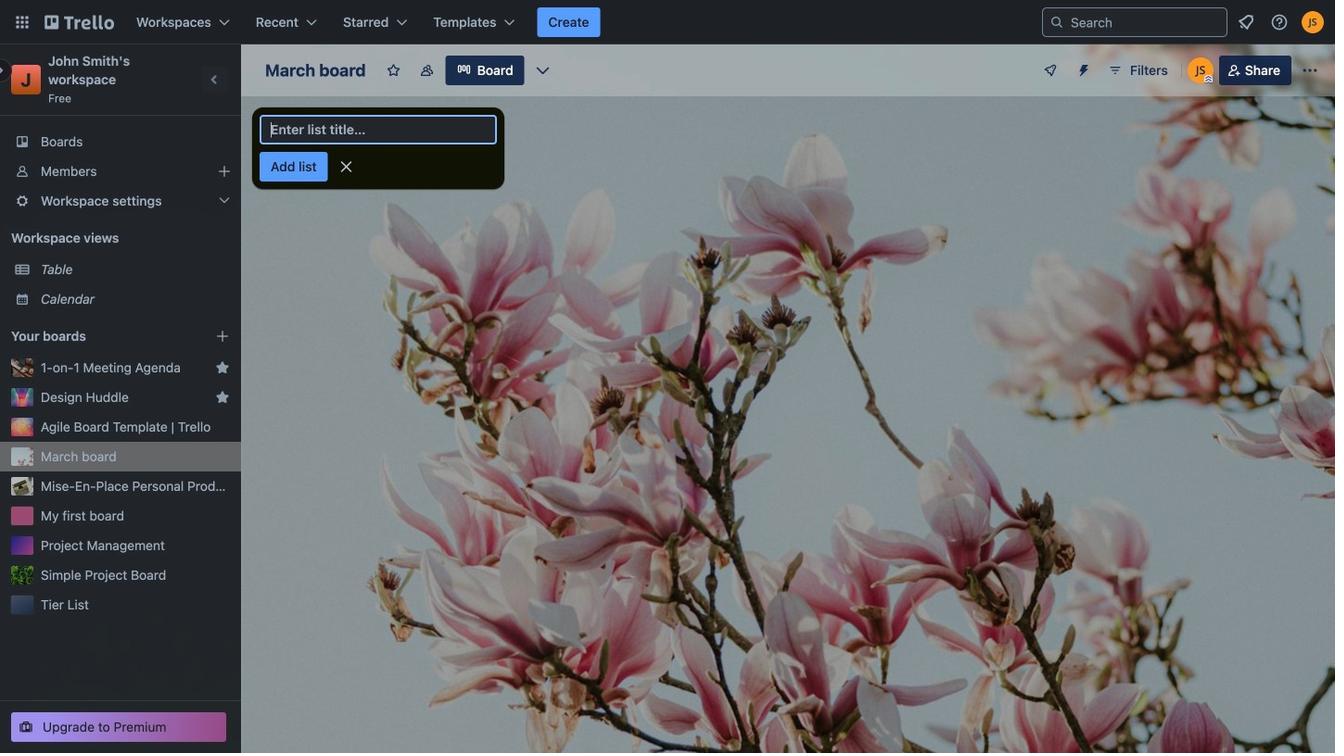 Task type: vqa. For each thing, say whether or not it's contained in the screenshot.
this within the Anyone On The Internet Can See This Board. Only Board Members Can Edit.
no



Task type: describe. For each thing, give the bounding box(es) containing it.
Board name text field
[[256, 56, 375, 85]]

Search field
[[1064, 9, 1227, 35]]

power ups image
[[1043, 63, 1058, 78]]

show menu image
[[1301, 61, 1319, 80]]

john smith (johnsmith38824343) image
[[1302, 11, 1324, 33]]

customize views image
[[534, 61, 552, 80]]

0 notifications image
[[1235, 11, 1257, 33]]

workspace navigation collapse icon image
[[202, 67, 228, 93]]

search image
[[1050, 15, 1064, 30]]

primary element
[[0, 0, 1335, 45]]

open information menu image
[[1270, 13, 1289, 32]]



Task type: locate. For each thing, give the bounding box(es) containing it.
starred icon image
[[215, 361, 230, 376], [215, 390, 230, 405]]

star or unstar board image
[[386, 63, 401, 78]]

this member is an admin of this board. image
[[1204, 75, 1213, 83]]

automation image
[[1069, 56, 1095, 82]]

0 vertical spatial starred icon image
[[215, 361, 230, 376]]

back to home image
[[45, 7, 114, 37]]

john smith (johnsmith38824343) image
[[1188, 57, 1214, 83]]

Enter list title… text field
[[260, 115, 497, 145]]

1 starred icon image from the top
[[215, 361, 230, 376]]

cancel list editing image
[[337, 158, 356, 176]]

add board image
[[215, 329, 230, 344]]

your boards with 9 items element
[[11, 325, 187, 348]]

1 vertical spatial starred icon image
[[215, 390, 230, 405]]

2 starred icon image from the top
[[215, 390, 230, 405]]

workspace visible image
[[420, 63, 435, 78]]



